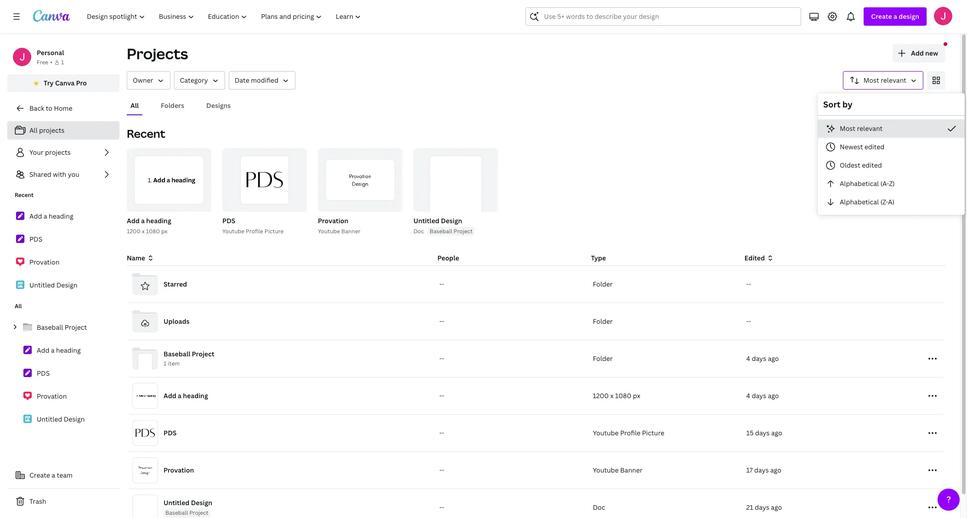 Task type: describe. For each thing, give the bounding box(es) containing it.
folder for starred
[[593, 280, 613, 289]]

folder for uploads
[[593, 317, 613, 326]]

all button
[[127, 97, 142, 114]]

heading down baseball project link
[[56, 346, 81, 355]]

create a design
[[871, 12, 919, 21]]

baseball inside baseball project 1 item
[[164, 350, 190, 359]]

most inside sort by button
[[864, 76, 879, 85]]

add inside "dropdown button"
[[911, 49, 924, 57]]

ago for profile
[[771, 429, 782, 437]]

to
[[46, 104, 52, 113]]

2 pds link from the top
[[7, 364, 119, 383]]

ago for x
[[768, 391, 779, 400]]

heading down baseball project 1 item
[[183, 391, 208, 400]]

uploads
[[164, 317, 189, 326]]

2 vertical spatial baseball project
[[165, 509, 208, 517]]

by
[[842, 99, 853, 110]]

try canva pro
[[44, 79, 87, 87]]

type
[[591, 254, 606, 262]]

4 for folder
[[746, 354, 750, 363]]

add a heading button
[[127, 215, 171, 227]]

15 days ago
[[746, 429, 782, 437]]

newest edited option
[[818, 138, 965, 156]]

1200 x 1080 px
[[593, 391, 640, 400]]

all for all projects
[[29, 126, 37, 135]]

2 vertical spatial add a heading
[[164, 391, 208, 400]]

2
[[202, 201, 205, 208]]

add new button
[[893, 44, 945, 62]]

alphabetical (z-a)
[[840, 198, 894, 206]]

a inside create a team button
[[52, 471, 55, 480]]

james peterson image
[[934, 7, 952, 25]]

baseball project link
[[7, 318, 119, 337]]

all projects link
[[7, 121, 119, 140]]

you
[[68, 170, 79, 179]]

z)
[[889, 179, 895, 188]]

relevant inside button
[[857, 124, 883, 133]]

newest edited
[[840, 142, 885, 151]]

new
[[925, 49, 938, 57]]

date modified
[[235, 76, 278, 85]]

1 horizontal spatial 1080
[[615, 391, 631, 400]]

alphabetical (z-a) button
[[818, 193, 965, 211]]

1 horizontal spatial recent
[[127, 126, 165, 141]]

shared
[[29, 170, 51, 179]]

0 horizontal spatial all
[[15, 302, 22, 310]]

pro
[[76, 79, 87, 87]]

1 for 1 of 2
[[190, 201, 193, 208]]

most relevant button
[[818, 119, 965, 138]]

youtube banner
[[593, 466, 643, 475]]

days for profile
[[755, 429, 770, 437]]

most relevant option
[[818, 119, 965, 138]]

create a team button
[[7, 466, 119, 485]]

2 provation link from the top
[[7, 387, 119, 406]]

most relevant inside button
[[840, 124, 883, 133]]

alphabetical (a-z) option
[[818, 175, 965, 193]]

Category button
[[174, 71, 225, 90]]

youtube inside pds youtube profile picture
[[222, 227, 244, 235]]

alphabetical (a-z) button
[[818, 175, 965, 193]]

sort by
[[823, 99, 853, 110]]

provation inside provation youtube banner
[[318, 216, 348, 225]]

most inside button
[[840, 124, 855, 133]]

untitled inside button
[[413, 216, 439, 225]]

designs
[[206, 101, 231, 110]]

list containing add a heading
[[7, 207, 119, 295]]

a down shared
[[44, 212, 47, 221]]

15
[[746, 429, 754, 437]]

picture inside pds youtube profile picture
[[265, 227, 284, 235]]

1 inside baseball project 1 item
[[164, 360, 166, 368]]

list containing baseball project
[[7, 318, 119, 429]]

add a heading 1200 x 1080 px
[[127, 216, 171, 235]]

1 provation link from the top
[[7, 253, 119, 272]]

1 for 1
[[61, 58, 64, 66]]

untitled design button
[[413, 215, 462, 227]]

design
[[899, 12, 919, 21]]

0 vertical spatial doc
[[413, 227, 424, 235]]

team
[[57, 471, 73, 480]]

projects
[[127, 44, 188, 63]]

1 vertical spatial profile
[[620, 429, 640, 437]]

top level navigation element
[[81, 7, 369, 26]]

free •
[[37, 58, 52, 66]]

edited button
[[744, 253, 891, 263]]

4 for 1200 x 1080 px
[[746, 391, 750, 400]]

Sort by button
[[843, 71, 923, 90]]

newest edited button
[[818, 138, 965, 156]]

ago for banner
[[770, 466, 781, 475]]

21
[[746, 503, 753, 512]]

name
[[127, 254, 145, 262]]

add inside add a heading 1200 x 1080 px
[[127, 216, 140, 225]]

owner
[[133, 76, 153, 85]]

create a team
[[29, 471, 73, 480]]

all for all button
[[130, 101, 139, 110]]

•
[[50, 58, 52, 66]]

sort
[[823, 99, 841, 110]]

baseball project 1 item
[[164, 350, 214, 368]]

personal
[[37, 48, 64, 57]]

17 days ago
[[746, 466, 781, 475]]

free
[[37, 58, 48, 66]]

folders
[[161, 101, 184, 110]]

1080 inside add a heading 1200 x 1080 px
[[146, 227, 160, 235]]

2 untitled design link from the top
[[7, 410, 119, 429]]

back to home link
[[7, 99, 119, 118]]

edited for oldest edited
[[862, 161, 882, 170]]

17
[[746, 466, 753, 475]]

4 days ago for folder
[[746, 354, 779, 363]]

a down baseball project link
[[51, 346, 55, 355]]

your
[[29, 148, 43, 157]]

trash link
[[7, 493, 119, 511]]

try
[[44, 79, 54, 87]]

a)
[[888, 198, 894, 206]]

(z-
[[880, 198, 888, 206]]

1 vertical spatial recent
[[15, 191, 34, 199]]

date
[[235, 76, 249, 85]]



Task type: locate. For each thing, give the bounding box(es) containing it.
recent down shared
[[15, 191, 34, 199]]

1 alphabetical from the top
[[840, 179, 879, 188]]

relevant inside sort by button
[[881, 76, 906, 85]]

all projects
[[29, 126, 65, 135]]

youtube down pds button
[[222, 227, 244, 235]]

1 vertical spatial most relevant
[[840, 124, 883, 133]]

1 vertical spatial 1200
[[593, 391, 609, 400]]

1 vertical spatial 1080
[[615, 391, 631, 400]]

sort by list box
[[818, 119, 965, 211]]

list containing all projects
[[7, 121, 119, 184]]

oldest edited button
[[818, 156, 965, 175]]

1 left item
[[164, 360, 166, 368]]

youtube down provation button
[[318, 227, 340, 235]]

projects for your projects
[[45, 148, 71, 157]]

ago
[[768, 354, 779, 363], [768, 391, 779, 400], [771, 429, 782, 437], [770, 466, 781, 475], [771, 503, 782, 512]]

1 vertical spatial baseball project
[[37, 323, 87, 332]]

1 vertical spatial add a heading
[[37, 346, 81, 355]]

0 vertical spatial 1080
[[146, 227, 160, 235]]

back to home
[[29, 104, 72, 113]]

x down add a heading button
[[142, 227, 145, 235]]

1 untitled design link from the top
[[7, 276, 119, 295]]

21 days ago
[[746, 503, 782, 512]]

1 vertical spatial most
[[840, 124, 855, 133]]

pds button
[[222, 215, 235, 227]]

youtube down 1200 x 1080 px
[[593, 429, 619, 437]]

0 vertical spatial alphabetical
[[840, 179, 879, 188]]

0 horizontal spatial doc
[[413, 227, 424, 235]]

2 add a heading link from the top
[[7, 341, 119, 360]]

a inside add a heading 1200 x 1080 px
[[141, 216, 145, 225]]

create for create a design
[[871, 12, 892, 21]]

1 horizontal spatial all
[[29, 126, 37, 135]]

add new
[[911, 49, 938, 57]]

x
[[142, 227, 145, 235], [610, 391, 614, 400]]

edited for newest edited
[[865, 142, 885, 151]]

1 vertical spatial folder
[[593, 317, 613, 326]]

add a heading link down shared with you "link"
[[7, 207, 119, 226]]

edited
[[865, 142, 885, 151], [862, 161, 882, 170]]

0 vertical spatial 1200
[[127, 227, 141, 235]]

doc down untitled design button
[[413, 227, 424, 235]]

4
[[746, 354, 750, 363], [746, 391, 750, 400]]

2 horizontal spatial all
[[130, 101, 139, 110]]

a inside create a design "dropdown button"
[[894, 12, 897, 21]]

most relevant down add new "dropdown button"
[[864, 76, 906, 85]]

baseball project
[[430, 227, 473, 235], [37, 323, 87, 332], [165, 509, 208, 517]]

1 horizontal spatial banner
[[620, 466, 643, 475]]

1 add a heading link from the top
[[7, 207, 119, 226]]

add a heading down "shared with you"
[[29, 212, 73, 221]]

projects down back to home
[[39, 126, 65, 135]]

1 vertical spatial all
[[29, 126, 37, 135]]

0 vertical spatial 4
[[746, 354, 750, 363]]

1 vertical spatial alphabetical
[[840, 198, 879, 206]]

0 vertical spatial 4 days ago
[[746, 354, 779, 363]]

pds youtube profile picture
[[222, 216, 284, 235]]

0 horizontal spatial baseball project button
[[164, 509, 210, 518]]

alphabetical
[[840, 179, 879, 188], [840, 198, 879, 206]]

1 horizontal spatial px
[[633, 391, 640, 400]]

category
[[180, 76, 208, 85]]

1 vertical spatial picture
[[642, 429, 664, 437]]

4 days ago for 1200 x 1080 px
[[746, 391, 779, 400]]

list
[[7, 121, 119, 184], [7, 207, 119, 295], [7, 318, 119, 429]]

shared with you link
[[7, 165, 119, 184]]

trash
[[29, 497, 46, 506]]

add a heading for second "add a heading" link from the top
[[37, 346, 81, 355]]

0 vertical spatial folder
[[593, 280, 613, 289]]

relevant down add new "dropdown button"
[[881, 76, 906, 85]]

relevant
[[881, 76, 906, 85], [857, 124, 883, 133]]

most relevant inside sort by button
[[864, 76, 906, 85]]

home
[[54, 104, 72, 113]]

add a heading
[[29, 212, 73, 221], [37, 346, 81, 355], [164, 391, 208, 400]]

1 vertical spatial add a heading link
[[7, 341, 119, 360]]

px inside add a heading 1200 x 1080 px
[[161, 227, 167, 235]]

provation button
[[318, 215, 348, 227]]

3 folder from the top
[[593, 354, 613, 363]]

Date modified button
[[229, 71, 295, 90]]

1 vertical spatial untitled design link
[[7, 410, 119, 429]]

2 vertical spatial 1
[[164, 360, 166, 368]]

add up name
[[127, 216, 140, 225]]

add down baseball project link
[[37, 346, 49, 355]]

0 horizontal spatial 1
[[61, 58, 64, 66]]

folders button
[[157, 97, 188, 114]]

project inside baseball project 1 item
[[192, 350, 214, 359]]

--
[[439, 280, 444, 289], [746, 280, 751, 289], [439, 317, 444, 326], [746, 317, 751, 326], [439, 354, 444, 363], [439, 391, 444, 400], [439, 429, 444, 437], [439, 466, 444, 475], [439, 503, 444, 512]]

1 vertical spatial x
[[610, 391, 614, 400]]

0 horizontal spatial x
[[142, 227, 145, 235]]

youtube down youtube profile picture
[[593, 466, 619, 475]]

0 vertical spatial relevant
[[881, 76, 906, 85]]

a
[[894, 12, 897, 21], [44, 212, 47, 221], [141, 216, 145, 225], [51, 346, 55, 355], [178, 391, 181, 400], [52, 471, 55, 480]]

1 right •
[[61, 58, 64, 66]]

all inside button
[[130, 101, 139, 110]]

1 horizontal spatial create
[[871, 12, 892, 21]]

edited
[[744, 254, 765, 262]]

Owner button
[[127, 71, 170, 90]]

heading
[[49, 212, 73, 221], [146, 216, 171, 225], [56, 346, 81, 355], [183, 391, 208, 400]]

edited up 'alphabetical (a-z)'
[[862, 161, 882, 170]]

1 pds link from the top
[[7, 230, 119, 249]]

1 horizontal spatial profile
[[620, 429, 640, 437]]

add
[[911, 49, 924, 57], [29, 212, 42, 221], [127, 216, 140, 225], [37, 346, 49, 355], [164, 391, 176, 400]]

provation link
[[7, 253, 119, 272], [7, 387, 119, 406]]

1 horizontal spatial doc
[[593, 503, 605, 512]]

Search search field
[[544, 8, 783, 25]]

1 4 days ago from the top
[[746, 354, 779, 363]]

2 horizontal spatial baseball project
[[430, 227, 473, 235]]

design
[[441, 216, 462, 225], [56, 281, 77, 289], [64, 415, 85, 424], [191, 499, 212, 507]]

0 vertical spatial all
[[130, 101, 139, 110]]

alphabetical down the oldest edited at top
[[840, 179, 879, 188]]

1200
[[127, 227, 141, 235], [593, 391, 609, 400]]

1 vertical spatial relevant
[[857, 124, 883, 133]]

0 vertical spatial profile
[[246, 227, 263, 235]]

1 vertical spatial provation link
[[7, 387, 119, 406]]

2 horizontal spatial 1
[[190, 201, 193, 208]]

youtube profile picture
[[593, 429, 664, 437]]

1 vertical spatial 1
[[190, 201, 193, 208]]

days for x
[[752, 391, 766, 400]]

most relevant
[[864, 76, 906, 85], [840, 124, 883, 133]]

banner down provation button
[[341, 227, 361, 235]]

add a heading down baseball project link
[[37, 346, 81, 355]]

2 vertical spatial folder
[[593, 354, 613, 363]]

1 vertical spatial list
[[7, 207, 119, 295]]

1 horizontal spatial picture
[[642, 429, 664, 437]]

newest
[[840, 142, 863, 151]]

0 horizontal spatial 1200
[[127, 227, 141, 235]]

doc
[[413, 227, 424, 235], [593, 503, 605, 512]]

heading inside add a heading 1200 x 1080 px
[[146, 216, 171, 225]]

1 vertical spatial px
[[633, 391, 640, 400]]

0 horizontal spatial px
[[161, 227, 167, 235]]

1 vertical spatial projects
[[45, 148, 71, 157]]

2 vertical spatial all
[[15, 302, 22, 310]]

try canva pro button
[[7, 74, 119, 92]]

oldest
[[840, 161, 860, 170]]

add down item
[[164, 391, 176, 400]]

2 alphabetical from the top
[[840, 198, 879, 206]]

starred
[[164, 280, 187, 289]]

1 horizontal spatial baseball project
[[165, 509, 208, 517]]

0 vertical spatial list
[[7, 121, 119, 184]]

a down item
[[178, 391, 181, 400]]

0 horizontal spatial baseball project
[[37, 323, 87, 332]]

0 vertical spatial projects
[[39, 126, 65, 135]]

canva
[[55, 79, 75, 87]]

1 vertical spatial edited
[[862, 161, 882, 170]]

alphabetical down 'alphabetical (a-z)'
[[840, 198, 879, 206]]

x up youtube profile picture
[[610, 391, 614, 400]]

0 horizontal spatial recent
[[15, 191, 34, 199]]

0 vertical spatial picture
[[265, 227, 284, 235]]

profile inside pds youtube profile picture
[[246, 227, 263, 235]]

modified
[[251, 76, 278, 85]]

0 vertical spatial edited
[[865, 142, 885, 151]]

a left design
[[894, 12, 897, 21]]

1 left of
[[190, 201, 193, 208]]

1 vertical spatial create
[[29, 471, 50, 480]]

baseball project button
[[428, 227, 475, 236], [164, 509, 210, 518]]

px
[[161, 227, 167, 235], [633, 391, 640, 400]]

of
[[194, 201, 201, 208]]

youtube
[[222, 227, 244, 235], [318, 227, 340, 235], [593, 429, 619, 437], [593, 466, 619, 475]]

0 vertical spatial create
[[871, 12, 892, 21]]

1 vertical spatial 4 days ago
[[746, 391, 779, 400]]

alphabetical (a-z)
[[840, 179, 895, 188]]

1 list from the top
[[7, 121, 119, 184]]

None search field
[[526, 7, 801, 26]]

add down shared
[[29, 212, 42, 221]]

1 horizontal spatial 1200
[[593, 391, 609, 400]]

create inside button
[[29, 471, 50, 480]]

oldest edited option
[[818, 156, 965, 175]]

pds inside pds youtube profile picture
[[222, 216, 235, 225]]

relevant up the newest edited
[[857, 124, 883, 133]]

alphabetical for alphabetical (z-a)
[[840, 198, 879, 206]]

1
[[61, 58, 64, 66], [190, 201, 193, 208], [164, 360, 166, 368]]

(a-
[[880, 179, 889, 188]]

1 of 2
[[190, 201, 205, 208]]

design inside button
[[441, 216, 462, 225]]

0 vertical spatial provation link
[[7, 253, 119, 272]]

recent down all button
[[127, 126, 165, 141]]

projects for all projects
[[39, 126, 65, 135]]

alphabetical inside 'button'
[[840, 198, 879, 206]]

0 horizontal spatial banner
[[341, 227, 361, 235]]

shared with you
[[29, 170, 79, 179]]

add a heading for second "add a heading" link from the bottom of the page
[[29, 212, 73, 221]]

recent
[[127, 126, 165, 141], [15, 191, 34, 199]]

1 horizontal spatial most
[[864, 76, 879, 85]]

days for banner
[[754, 466, 769, 475]]

create for create a team
[[29, 471, 50, 480]]

2 4 from the top
[[746, 391, 750, 400]]

1 folder from the top
[[593, 280, 613, 289]]

1 vertical spatial baseball project button
[[164, 509, 210, 518]]

0 vertical spatial banner
[[341, 227, 361, 235]]

edited inside option
[[865, 142, 885, 151]]

2 vertical spatial list
[[7, 318, 119, 429]]

1080 down add a heading button
[[146, 227, 160, 235]]

most relevant up the newest edited
[[840, 124, 883, 133]]

0 horizontal spatial create
[[29, 471, 50, 480]]

x inside add a heading 1200 x 1080 px
[[142, 227, 145, 235]]

px up youtube profile picture
[[633, 391, 640, 400]]

0 vertical spatial x
[[142, 227, 145, 235]]

0 horizontal spatial picture
[[265, 227, 284, 235]]

3 list from the top
[[7, 318, 119, 429]]

alphabetical inside button
[[840, 179, 879, 188]]

name button
[[127, 253, 154, 263]]

0 vertical spatial pds link
[[7, 230, 119, 249]]

baseball
[[430, 227, 452, 235], [37, 323, 63, 332], [164, 350, 190, 359], [165, 509, 188, 517]]

doc down youtube banner
[[593, 503, 605, 512]]

a up name button
[[141, 216, 145, 225]]

youtube inside provation youtube banner
[[318, 227, 340, 235]]

with
[[53, 170, 66, 179]]

1 horizontal spatial 1
[[164, 360, 166, 368]]

banner inside provation youtube banner
[[341, 227, 361, 235]]

untitled design link
[[7, 276, 119, 295], [7, 410, 119, 429]]

people
[[437, 254, 459, 262]]

0 vertical spatial most
[[864, 76, 879, 85]]

your projects
[[29, 148, 71, 157]]

0 vertical spatial recent
[[127, 126, 165, 141]]

edited up the oldest edited at top
[[865, 142, 885, 151]]

2 folder from the top
[[593, 317, 613, 326]]

alphabetical (z-a) option
[[818, 193, 965, 211]]

1200 inside add a heading 1200 x 1080 px
[[127, 227, 141, 235]]

edited inside option
[[862, 161, 882, 170]]

1080 up youtube profile picture
[[615, 391, 631, 400]]

item
[[168, 360, 180, 368]]

add a heading link down baseball project link
[[7, 341, 119, 360]]

1 vertical spatial banner
[[620, 466, 643, 475]]

provation youtube banner
[[318, 216, 361, 235]]

1 vertical spatial doc
[[593, 503, 605, 512]]

0 vertical spatial add a heading
[[29, 212, 73, 221]]

untitled design
[[413, 216, 462, 225], [29, 281, 77, 289], [37, 415, 85, 424], [164, 499, 212, 507]]

pds link
[[7, 230, 119, 249], [7, 364, 119, 383]]

2 list from the top
[[7, 207, 119, 295]]

1 horizontal spatial baseball project button
[[428, 227, 475, 236]]

0 horizontal spatial most
[[840, 124, 855, 133]]

oldest edited
[[840, 161, 882, 170]]

your projects link
[[7, 143, 119, 162]]

px down add a heading button
[[161, 227, 167, 235]]

projects right 'your' on the left top of the page
[[45, 148, 71, 157]]

2 4 days ago from the top
[[746, 391, 779, 400]]

create left design
[[871, 12, 892, 21]]

profile
[[246, 227, 263, 235], [620, 429, 640, 437]]

banner
[[341, 227, 361, 235], [620, 466, 643, 475]]

alphabetical for alphabetical (a-z)
[[840, 179, 879, 188]]

1 horizontal spatial x
[[610, 391, 614, 400]]

0 horizontal spatial profile
[[246, 227, 263, 235]]

add left new
[[911, 49, 924, 57]]

0 vertical spatial baseball project
[[430, 227, 473, 235]]

banner down youtube profile picture
[[620, 466, 643, 475]]

0 vertical spatial add a heading link
[[7, 207, 119, 226]]

heading down shared with you "link"
[[49, 212, 73, 221]]

back
[[29, 104, 44, 113]]

untitled
[[413, 216, 439, 225], [29, 281, 55, 289], [37, 415, 62, 424], [164, 499, 189, 507]]

designs button
[[203, 97, 234, 114]]

create inside "dropdown button"
[[871, 12, 892, 21]]

0 horizontal spatial 1080
[[146, 227, 160, 235]]

all
[[130, 101, 139, 110], [29, 126, 37, 135], [15, 302, 22, 310]]

a left 'team'
[[52, 471, 55, 480]]

add a heading down item
[[164, 391, 208, 400]]

0 vertical spatial most relevant
[[864, 76, 906, 85]]

0 vertical spatial 1
[[61, 58, 64, 66]]

1 vertical spatial 4
[[746, 391, 750, 400]]

pds
[[222, 216, 235, 225], [29, 235, 42, 243], [37, 369, 50, 378], [164, 429, 177, 437]]

1 4 from the top
[[746, 354, 750, 363]]

create left 'team'
[[29, 471, 50, 480]]

0 vertical spatial untitled design link
[[7, 276, 119, 295]]

folder
[[593, 280, 613, 289], [593, 317, 613, 326], [593, 354, 613, 363]]

heading up name button
[[146, 216, 171, 225]]

1 vertical spatial pds link
[[7, 364, 119, 383]]

0 vertical spatial px
[[161, 227, 167, 235]]

create a design button
[[864, 7, 927, 26]]

0 vertical spatial baseball project button
[[428, 227, 475, 236]]



Task type: vqa. For each thing, say whether or not it's contained in the screenshot.
the edited within the Newest edited "button"
yes



